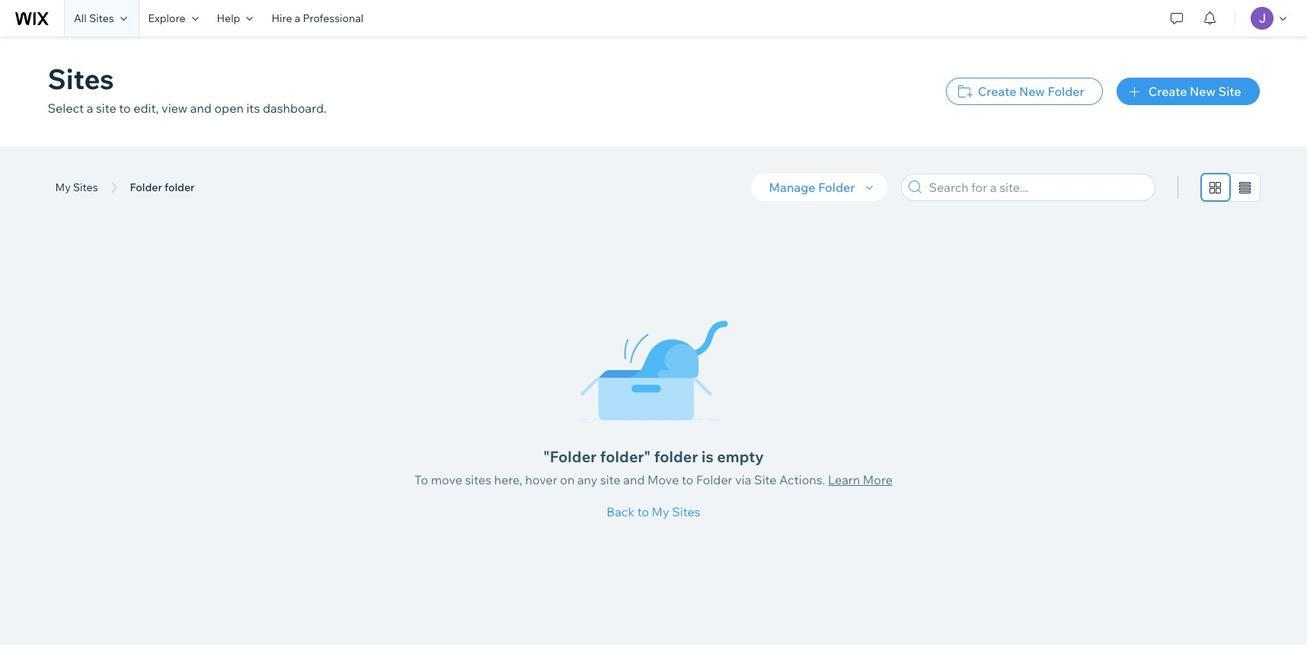 Task type: describe. For each thing, give the bounding box(es) containing it.
new for folder
[[1020, 84, 1046, 99]]

create new site button
[[1117, 78, 1260, 105]]

all
[[74, 11, 87, 25]]

folder inside button
[[819, 180, 856, 195]]

folder folder
[[130, 181, 195, 194]]

open
[[215, 101, 244, 116]]

actions.
[[780, 473, 826, 488]]

edit,
[[134, 101, 159, 116]]

professional
[[303, 11, 364, 25]]

empty
[[717, 447, 764, 466]]

site inside sites select a site to edit, view and open its dashboard.
[[96, 101, 116, 116]]

my sites button
[[55, 181, 98, 194]]

to
[[415, 473, 428, 488]]

folder inside 'button'
[[1048, 84, 1085, 99]]

"folder
[[544, 447, 597, 466]]

0 vertical spatial my
[[55, 181, 71, 194]]

move
[[648, 473, 679, 488]]

my inside back to my sites button
[[652, 505, 670, 520]]

hire a professional
[[272, 11, 364, 25]]

folder inside "folder folder" folder is empty to move sites here, hover on any site and move to folder via site actions. learn more
[[654, 447, 699, 466]]

and inside "folder folder" folder is empty to move sites here, hover on any site and move to folder via site actions. learn more
[[624, 473, 645, 488]]

more
[[863, 473, 893, 488]]

is
[[702, 447, 714, 466]]

manage
[[769, 180, 816, 195]]

dashboard.
[[263, 101, 327, 116]]

move
[[431, 473, 463, 488]]

my sites
[[55, 181, 98, 194]]

hover
[[526, 473, 558, 488]]

to inside sites select a site to edit, view and open its dashboard.
[[119, 101, 131, 116]]

and inside sites select a site to edit, view and open its dashboard.
[[190, 101, 212, 116]]

folder inside "folder folder" folder is empty to move sites here, hover on any site and move to folder via site actions. learn more
[[697, 473, 733, 488]]

a inside sites select a site to edit, view and open its dashboard.
[[87, 101, 93, 116]]

to inside button
[[638, 505, 649, 520]]

select
[[48, 101, 84, 116]]

learn more link
[[829, 473, 893, 488]]

via
[[736, 473, 752, 488]]



Task type: locate. For each thing, give the bounding box(es) containing it.
1 vertical spatial folder
[[654, 447, 699, 466]]

to inside "folder folder" folder is empty to move sites here, hover on any site and move to folder via site actions. learn more
[[682, 473, 694, 488]]

site left edit,
[[96, 101, 116, 116]]

a right select
[[87, 101, 93, 116]]

0 vertical spatial to
[[119, 101, 131, 116]]

0 horizontal spatial folder
[[165, 181, 195, 194]]

create for create new site
[[1149, 84, 1188, 99]]

1 vertical spatial to
[[682, 473, 694, 488]]

sites inside sites select a site to edit, view and open its dashboard.
[[48, 62, 114, 96]]

0 horizontal spatial to
[[119, 101, 131, 116]]

1 vertical spatial site
[[755, 473, 777, 488]]

create
[[979, 84, 1017, 99], [1149, 84, 1188, 99]]

to left edit,
[[119, 101, 131, 116]]

create new folder
[[979, 84, 1085, 99]]

2 create from the left
[[1149, 84, 1188, 99]]

to right back
[[638, 505, 649, 520]]

new
[[1020, 84, 1046, 99], [1191, 84, 1216, 99]]

a
[[295, 11, 301, 25], [87, 101, 93, 116]]

folder"
[[600, 447, 651, 466]]

explore
[[148, 11, 186, 25]]

create inside 'button'
[[979, 84, 1017, 99]]

sites
[[89, 11, 114, 25], [48, 62, 114, 96], [73, 181, 98, 194], [672, 505, 701, 520]]

1 horizontal spatial my
[[652, 505, 670, 520]]

and right view
[[190, 101, 212, 116]]

0 horizontal spatial and
[[190, 101, 212, 116]]

create for create new folder
[[979, 84, 1017, 99]]

1 horizontal spatial folder
[[654, 447, 699, 466]]

2 vertical spatial to
[[638, 505, 649, 520]]

new for site
[[1191, 84, 1216, 99]]

0 horizontal spatial site
[[96, 101, 116, 116]]

on
[[560, 473, 575, 488]]

0 vertical spatial site
[[1219, 84, 1242, 99]]

1 horizontal spatial site
[[1219, 84, 1242, 99]]

sites select a site to edit, view and open its dashboard.
[[48, 62, 327, 116]]

0 horizontal spatial create
[[979, 84, 1017, 99]]

hire
[[272, 11, 292, 25]]

help
[[217, 11, 240, 25]]

all sites
[[74, 11, 114, 25]]

1 horizontal spatial and
[[624, 473, 645, 488]]

1 new from the left
[[1020, 84, 1046, 99]]

its
[[247, 101, 260, 116]]

create new site
[[1149, 84, 1242, 99]]

a right hire
[[295, 11, 301, 25]]

sites
[[465, 473, 492, 488]]

0 vertical spatial site
[[96, 101, 116, 116]]

2 horizontal spatial to
[[682, 473, 694, 488]]

back
[[607, 505, 635, 520]]

new inside button
[[1191, 84, 1216, 99]]

0 horizontal spatial a
[[87, 101, 93, 116]]

site
[[1219, 84, 1242, 99], [755, 473, 777, 488]]

create new folder button
[[947, 78, 1104, 105]]

folder folder button
[[130, 181, 195, 194]]

learn
[[829, 473, 861, 488]]

and down the folder"
[[624, 473, 645, 488]]

1 create from the left
[[979, 84, 1017, 99]]

0 vertical spatial folder
[[165, 181, 195, 194]]

"folder folder" folder is empty to move sites here, hover on any site and move to folder via site actions. learn more
[[415, 447, 893, 488]]

1 vertical spatial a
[[87, 101, 93, 116]]

and
[[190, 101, 212, 116], [624, 473, 645, 488]]

here,
[[494, 473, 523, 488]]

back to my sites
[[607, 505, 701, 520]]

site right any
[[601, 473, 621, 488]]

0 horizontal spatial site
[[755, 473, 777, 488]]

2 new from the left
[[1191, 84, 1216, 99]]

site inside button
[[1219, 84, 1242, 99]]

1 vertical spatial site
[[601, 473, 621, 488]]

manage folder
[[769, 180, 856, 195]]

new inside 'button'
[[1020, 84, 1046, 99]]

my
[[55, 181, 71, 194], [652, 505, 670, 520]]

1 vertical spatial and
[[624, 473, 645, 488]]

1 horizontal spatial create
[[1149, 84, 1188, 99]]

0 horizontal spatial my
[[55, 181, 71, 194]]

1 vertical spatial my
[[652, 505, 670, 520]]

0 vertical spatial and
[[190, 101, 212, 116]]

hire a professional link
[[263, 0, 373, 37]]

to right move at the bottom of page
[[682, 473, 694, 488]]

folder
[[1048, 84, 1085, 99], [819, 180, 856, 195], [130, 181, 162, 194], [697, 473, 733, 488]]

sites inside button
[[672, 505, 701, 520]]

1 horizontal spatial a
[[295, 11, 301, 25]]

help button
[[208, 0, 263, 37]]

site inside "folder folder" folder is empty to move sites here, hover on any site and move to folder via site actions. learn more
[[601, 473, 621, 488]]

any
[[578, 473, 598, 488]]

to
[[119, 101, 131, 116], [682, 473, 694, 488], [638, 505, 649, 520]]

site
[[96, 101, 116, 116], [601, 473, 621, 488]]

1 horizontal spatial new
[[1191, 84, 1216, 99]]

0 vertical spatial a
[[295, 11, 301, 25]]

1 horizontal spatial site
[[601, 473, 621, 488]]

manage folder button
[[751, 174, 888, 201]]

back to my sites button
[[607, 503, 701, 521]]

site inside "folder folder" folder is empty to move sites here, hover on any site and move to folder via site actions. learn more
[[755, 473, 777, 488]]

1 horizontal spatial to
[[638, 505, 649, 520]]

view
[[162, 101, 188, 116]]

Search for a site... field
[[925, 175, 1151, 200]]

create inside button
[[1149, 84, 1188, 99]]

0 horizontal spatial new
[[1020, 84, 1046, 99]]

folder
[[165, 181, 195, 194], [654, 447, 699, 466]]



Task type: vqa. For each thing, say whether or not it's contained in the screenshot.
SELL
no



